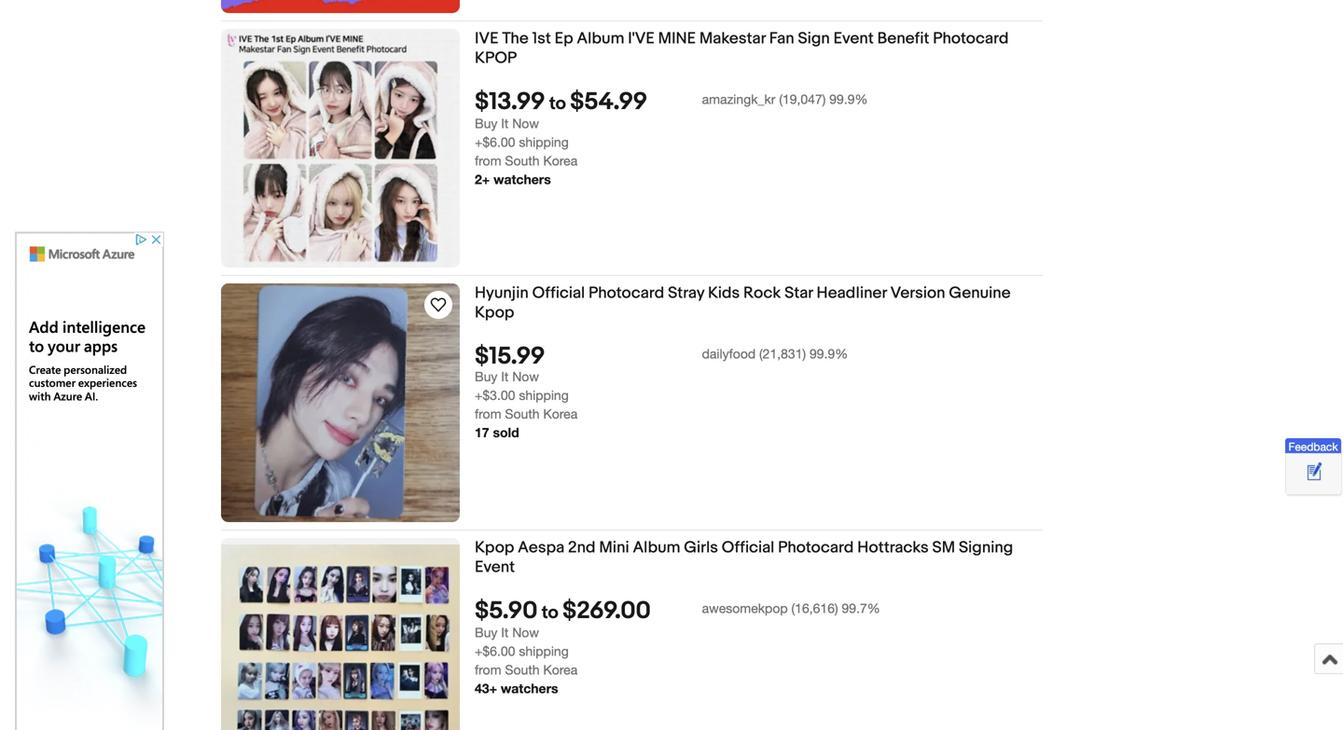 Task type: locate. For each thing, give the bounding box(es) containing it.
the
[[502, 29, 529, 49]]

aespa
[[518, 538, 565, 558]]

1 vertical spatial south
[[505, 406, 540, 422]]

1 vertical spatial watchers
[[501, 681, 559, 697]]

it
[[501, 116, 509, 131], [501, 369, 509, 384], [501, 625, 509, 641]]

official inside "hyunjin official photocard stray kids rock star headliner version genuine kpop"
[[532, 284, 585, 303]]

album
[[577, 29, 625, 49], [633, 538, 681, 558]]

2 vertical spatial photocard
[[778, 538, 854, 558]]

shipping down the $13.99 to $54.99 on the top of the page
[[519, 134, 569, 150]]

photocard left 'stray'
[[589, 284, 665, 303]]

it inside dailyfood (21,831) 99.9% buy it now +$3.00 shipping from south korea 17 sold
[[501, 369, 509, 384]]

south inside the amazingk_kr (19,047) 99.9% buy it now +$6.00 shipping from south korea 2+ watchers
[[505, 153, 540, 168]]

0 vertical spatial 99.9%
[[830, 91, 868, 107]]

from up 2+
[[475, 153, 502, 168]]

watchers inside awesomekpop (16,616) 99.7% buy it now +$6.00 shipping from south korea 43+ watchers
[[501, 681, 559, 697]]

2 south from the top
[[505, 406, 540, 422]]

0 vertical spatial +$6.00
[[475, 134, 515, 150]]

shipping down "$5.90 to $269.00" on the bottom left of page
[[519, 644, 569, 659]]

album right ep
[[577, 29, 625, 49]]

watchers for $13.99
[[494, 172, 551, 187]]

3 now from the top
[[512, 625, 539, 641]]

shipping inside the amazingk_kr (19,047) 99.9% buy it now +$6.00 shipping from south korea 2+ watchers
[[519, 134, 569, 150]]

official
[[532, 284, 585, 303], [722, 538, 775, 558]]

2 vertical spatial it
[[501, 625, 509, 641]]

0 vertical spatial shipping
[[519, 134, 569, 150]]

buy
[[475, 116, 498, 131], [475, 369, 498, 384], [475, 625, 498, 641]]

3 buy from the top
[[475, 625, 498, 641]]

watchers right 2+
[[494, 172, 551, 187]]

1 vertical spatial kpop
[[475, 538, 514, 558]]

+$6.00 for $13.99
[[475, 134, 515, 150]]

album right mini
[[633, 538, 681, 558]]

hyunjin official photocard stray kids rock star headliner version genuine kpop
[[475, 284, 1011, 323]]

1 vertical spatial korea
[[543, 406, 578, 422]]

korea for $5.90
[[543, 663, 578, 678]]

buy up 2+
[[475, 116, 498, 131]]

buy inside the amazingk_kr (19,047) 99.9% buy it now +$6.00 shipping from south korea 2+ watchers
[[475, 116, 498, 131]]

kpop aespa  2nd mini album girls  official photocard  hottracks sm signing event
[[475, 538, 1014, 578]]

2 kpop from the top
[[475, 538, 514, 558]]

to
[[550, 93, 566, 115], [542, 602, 559, 624]]

2 now from the top
[[512, 369, 539, 384]]

album inside kpop aespa  2nd mini album girls  official photocard  hottracks sm signing event
[[633, 538, 681, 558]]

kpop
[[475, 303, 514, 323], [475, 538, 514, 558]]

99.9% for $13.99
[[830, 91, 868, 107]]

album for $54.99
[[577, 29, 625, 49]]

2 from from the top
[[475, 406, 502, 422]]

hyunjin official photocard stray kids rock star headliner version genuine kpop heading
[[475, 284, 1011, 323]]

star
[[785, 284, 813, 303]]

0 vertical spatial kpop
[[475, 303, 514, 323]]

0 vertical spatial korea
[[543, 153, 578, 168]]

sign
[[798, 29, 830, 49]]

shipping
[[519, 134, 569, 150], [519, 388, 569, 403], [519, 644, 569, 659]]

ep
[[555, 29, 573, 49]]

1 now from the top
[[512, 116, 539, 131]]

1 horizontal spatial photocard
[[778, 538, 854, 558]]

makestar
[[700, 29, 766, 49]]

now down kpop
[[512, 116, 539, 131]]

+$6.00
[[475, 134, 515, 150], [475, 644, 515, 659]]

0 vertical spatial album
[[577, 29, 625, 49]]

0 vertical spatial watchers
[[494, 172, 551, 187]]

photocard inside kpop aespa  2nd mini album girls  official photocard  hottracks sm signing event
[[778, 538, 854, 558]]

photocard right benefit
[[933, 29, 1009, 49]]

+$6.00 for $5.90
[[475, 644, 515, 659]]

from up '43+' on the left of page
[[475, 663, 502, 678]]

shipping inside dailyfood (21,831) 99.9% buy it now +$3.00 shipping from south korea 17 sold
[[519, 388, 569, 403]]

south inside awesomekpop (16,616) 99.7% buy it now +$6.00 shipping from south korea 43+ watchers
[[505, 663, 540, 678]]

1 kpop from the top
[[475, 303, 514, 323]]

korea inside the amazingk_kr (19,047) 99.9% buy it now +$6.00 shipping from south korea 2+ watchers
[[543, 153, 578, 168]]

1 south from the top
[[505, 153, 540, 168]]

1 horizontal spatial event
[[834, 29, 874, 49]]

awesomekpop
[[702, 601, 788, 616]]

to inside the $13.99 to $54.99
[[550, 93, 566, 115]]

i've
[[628, 29, 655, 49]]

kpop left aespa
[[475, 538, 514, 558]]

99.9% right (19,047)
[[830, 91, 868, 107]]

from
[[475, 153, 502, 168], [475, 406, 502, 422], [475, 663, 502, 678]]

kpop aespa  2nd mini album girls  official photocard  hottracks sm signing event image
[[221, 545, 460, 731]]

0 vertical spatial now
[[512, 116, 539, 131]]

0 vertical spatial photocard
[[933, 29, 1009, 49]]

ive the 1st ep album i've mine makestar fan sign event benefit photocard kpop
[[475, 29, 1009, 68]]

korea
[[543, 153, 578, 168], [543, 406, 578, 422], [543, 663, 578, 678]]

now inside the amazingk_kr (19,047) 99.9% buy it now +$6.00 shipping from south korea 2+ watchers
[[512, 116, 539, 131]]

now up +$3.00
[[512, 369, 539, 384]]

1 vertical spatial official
[[722, 538, 775, 558]]

now inside dailyfood (21,831) 99.9% buy it now +$3.00 shipping from south korea 17 sold
[[512, 369, 539, 384]]

0 vertical spatial south
[[505, 153, 540, 168]]

2 vertical spatial shipping
[[519, 644, 569, 659]]

3 from from the top
[[475, 663, 502, 678]]

now
[[512, 116, 539, 131], [512, 369, 539, 384], [512, 625, 539, 641]]

photocard
[[933, 29, 1009, 49], [589, 284, 665, 303], [778, 538, 854, 558]]

1 vertical spatial album
[[633, 538, 681, 558]]

signing
[[959, 538, 1014, 558]]

2 vertical spatial from
[[475, 663, 502, 678]]

event up $5.90
[[475, 558, 515, 578]]

43+
[[475, 681, 497, 697]]

1 vertical spatial +$6.00
[[475, 644, 515, 659]]

0 horizontal spatial official
[[532, 284, 585, 303]]

+$6.00 inside awesomekpop (16,616) 99.7% buy it now +$6.00 shipping from south korea 43+ watchers
[[475, 644, 515, 659]]

dailyfood
[[702, 346, 756, 362]]

1 vertical spatial buy
[[475, 369, 498, 384]]

watchers
[[494, 172, 551, 187], [501, 681, 559, 697]]

korea down "$5.90 to $269.00" on the bottom left of page
[[543, 663, 578, 678]]

99.9% for $15.99
[[810, 346, 848, 362]]

1 vertical spatial 99.9%
[[810, 346, 848, 362]]

0 vertical spatial to
[[550, 93, 566, 115]]

2 vertical spatial south
[[505, 663, 540, 678]]

sold
[[493, 425, 519, 440]]

+$6.00 up 2+
[[475, 134, 515, 150]]

album inside the ive the 1st ep album i've mine makestar fan sign event benefit photocard kpop
[[577, 29, 625, 49]]

benefit
[[878, 29, 930, 49]]

2 vertical spatial buy
[[475, 625, 498, 641]]

99.9% inside dailyfood (21,831) 99.9% buy it now +$3.00 shipping from south korea 17 sold
[[810, 346, 848, 362]]

3 shipping from the top
[[519, 644, 569, 659]]

from up 17
[[475, 406, 502, 422]]

to right $13.99
[[550, 93, 566, 115]]

+$3.00
[[475, 388, 515, 403]]

99.9% right the (21,831)
[[810, 346, 848, 362]]

2 horizontal spatial photocard
[[933, 29, 1009, 49]]

+$6.00 up '43+' on the left of page
[[475, 644, 515, 659]]

photocard up (16,616)
[[778, 538, 854, 558]]

from inside awesomekpop (16,616) 99.7% buy it now +$6.00 shipping from south korea 43+ watchers
[[475, 663, 502, 678]]

1 horizontal spatial official
[[722, 538, 775, 558]]

+$6.00 inside the amazingk_kr (19,047) 99.9% buy it now +$6.00 shipping from south korea 2+ watchers
[[475, 134, 515, 150]]

2nd
[[568, 538, 596, 558]]

south down $5.90
[[505, 663, 540, 678]]

now left $269.00
[[512, 625, 539, 641]]

0 horizontal spatial event
[[475, 558, 515, 578]]

2 +$6.00 from the top
[[475, 644, 515, 659]]

south inside dailyfood (21,831) 99.9% buy it now +$3.00 shipping from south korea 17 sold
[[505, 406, 540, 422]]

buy up '43+' on the left of page
[[475, 625, 498, 641]]

watchers inside the amazingk_kr (19,047) 99.9% buy it now +$6.00 shipping from south korea 2+ watchers
[[494, 172, 551, 187]]

1 horizontal spatial album
[[633, 538, 681, 558]]

to inside "$5.90 to $269.00"
[[542, 602, 559, 624]]

kids
[[708, 284, 740, 303]]

south
[[505, 153, 540, 168], [505, 406, 540, 422], [505, 663, 540, 678]]

1 vertical spatial it
[[501, 369, 509, 384]]

1 buy from the top
[[475, 116, 498, 131]]

korea inside awesomekpop (16,616) 99.7% buy it now +$6.00 shipping from south korea 43+ watchers
[[543, 663, 578, 678]]

from for $15.99
[[475, 406, 502, 422]]

0 vertical spatial event
[[834, 29, 874, 49]]

1 it from the top
[[501, 116, 509, 131]]

buy inside dailyfood (21,831) 99.9% buy it now +$3.00 shipping from south korea 17 sold
[[475, 369, 498, 384]]

2 vertical spatial now
[[512, 625, 539, 641]]

buy for $15.99
[[475, 369, 498, 384]]

photocard inside the ive the 1st ep album i've mine makestar fan sign event benefit photocard kpop
[[933, 29, 1009, 49]]

1 vertical spatial to
[[542, 602, 559, 624]]

now for $13.99
[[512, 116, 539, 131]]

3 south from the top
[[505, 663, 540, 678]]

2 it from the top
[[501, 369, 509, 384]]

korea down $15.99
[[543, 406, 578, 422]]

buy inside awesomekpop (16,616) 99.7% buy it now +$6.00 shipping from south korea 43+ watchers
[[475, 625, 498, 641]]

shipping right +$3.00
[[519, 388, 569, 403]]

event
[[834, 29, 874, 49], [475, 558, 515, 578]]

17
[[475, 425, 490, 440]]

shipping inside awesomekpop (16,616) 99.7% buy it now +$6.00 shipping from south korea 43+ watchers
[[519, 644, 569, 659]]

awesomekpop (16,616) 99.7% buy it now +$6.00 shipping from south korea 43+ watchers
[[475, 601, 881, 697]]

kpop up $15.99
[[475, 303, 514, 323]]

from inside dailyfood (21,831) 99.9% buy it now +$3.00 shipping from south korea 17 sold
[[475, 406, 502, 422]]

1 vertical spatial now
[[512, 369, 539, 384]]

photocard inside "hyunjin official photocard stray kids rock star headliner version genuine kpop"
[[589, 284, 665, 303]]

to right $5.90
[[542, 602, 559, 624]]

99.9% inside the amazingk_kr (19,047) 99.9% buy it now +$6.00 shipping from south korea 2+ watchers
[[830, 91, 868, 107]]

0 horizontal spatial album
[[577, 29, 625, 49]]

kpop aespa  2nd mini album girls  official photocard  hottracks sm signing event heading
[[475, 538, 1014, 578]]

south for $5.90
[[505, 663, 540, 678]]

south up the sold
[[505, 406, 540, 422]]

to for $5.90
[[542, 602, 559, 624]]

1 vertical spatial from
[[475, 406, 502, 422]]

buy up +$3.00
[[475, 369, 498, 384]]

it for $15.99
[[501, 369, 509, 384]]

99.9%
[[830, 91, 868, 107], [810, 346, 848, 362]]

mini
[[599, 538, 630, 558]]

0 vertical spatial official
[[532, 284, 585, 303]]

3 it from the top
[[501, 625, 509, 641]]

dailyfood (21,831) 99.9% buy it now +$3.00 shipping from south korea 17 sold
[[475, 346, 848, 440]]

2+
[[475, 172, 490, 187]]

1 +$6.00 from the top
[[475, 134, 515, 150]]

kpop inside kpop aespa  2nd mini album girls  official photocard  hottracks sm signing event
[[475, 538, 514, 558]]

official right the hyunjin
[[532, 284, 585, 303]]

event right sign
[[834, 29, 874, 49]]

it inside the amazingk_kr (19,047) 99.9% buy it now +$6.00 shipping from south korea 2+ watchers
[[501, 116, 509, 131]]

watchers right '43+' on the left of page
[[501, 681, 559, 697]]

1st
[[532, 29, 551, 49]]

1 vertical spatial photocard
[[589, 284, 665, 303]]

2 vertical spatial korea
[[543, 663, 578, 678]]

2 korea from the top
[[543, 406, 578, 422]]

1 shipping from the top
[[519, 134, 569, 150]]

1 from from the top
[[475, 153, 502, 168]]

(19,047)
[[779, 91, 826, 107]]

1 vertical spatial event
[[475, 558, 515, 578]]

korea down the $13.99 to $54.99 on the top of the page
[[543, 153, 578, 168]]

from inside the amazingk_kr (19,047) 99.9% buy it now +$6.00 shipping from south korea 2+ watchers
[[475, 153, 502, 168]]

now inside awesomekpop (16,616) 99.7% buy it now +$6.00 shipping from south korea 43+ watchers
[[512, 625, 539, 641]]

1 vertical spatial shipping
[[519, 388, 569, 403]]

it for $13.99
[[501, 116, 509, 131]]

3 korea from the top
[[543, 663, 578, 678]]

south down $13.99
[[505, 153, 540, 168]]

0 vertical spatial from
[[475, 153, 502, 168]]

it inside awesomekpop (16,616) 99.7% buy it now +$6.00 shipping from south korea 43+ watchers
[[501, 625, 509, 641]]

0 horizontal spatial photocard
[[589, 284, 665, 303]]

korea inside dailyfood (21,831) 99.9% buy it now +$3.00 shipping from south korea 17 sold
[[543, 406, 578, 422]]

now for $5.90
[[512, 625, 539, 641]]

2 shipping from the top
[[519, 388, 569, 403]]

official inside kpop aespa  2nd mini album girls  official photocard  hottracks sm signing event
[[722, 538, 775, 558]]

official right girls
[[722, 538, 775, 558]]

0 vertical spatial buy
[[475, 116, 498, 131]]

2 buy from the top
[[475, 369, 498, 384]]

0 vertical spatial it
[[501, 116, 509, 131]]

1 korea from the top
[[543, 153, 578, 168]]



Task type: describe. For each thing, give the bounding box(es) containing it.
mine
[[658, 29, 696, 49]]

$13.99
[[475, 88, 546, 117]]

$5.90 to $269.00
[[475, 597, 651, 626]]

buy for $5.90
[[475, 625, 498, 641]]

sm
[[933, 538, 956, 558]]

kpop
[[475, 49, 517, 68]]

fan
[[770, 29, 795, 49]]

hyunjin official photocard stray kids rock star headliner version genuine kpop link
[[475, 284, 1043, 326]]

ive the 1st ep album i've mine makestar fan sign event benefit photocard kpop link
[[475, 29, 1043, 71]]

ive the 1st ep album i've mine makestar fan sign event benefit photocard kpop image
[[221, 29, 460, 268]]

album for $269.00
[[633, 538, 681, 558]]

event inside kpop aespa  2nd mini album girls  official photocard  hottracks sm signing event
[[475, 558, 515, 578]]

kpop inside "hyunjin official photocard stray kids rock star headliner version genuine kpop"
[[475, 303, 514, 323]]

(21,831)
[[760, 346, 806, 362]]

south for $13.99
[[505, 153, 540, 168]]

genuine
[[949, 284, 1011, 303]]

ive
[[475, 29, 499, 49]]

$15.99
[[475, 342, 545, 371]]

buy for $13.99
[[475, 116, 498, 131]]

advertisement region
[[15, 232, 164, 731]]

hyunjin
[[475, 284, 529, 303]]

from for $5.90
[[475, 663, 502, 678]]

amazingk_kr (19,047) 99.9% buy it now +$6.00 shipping from south korea 2+ watchers
[[475, 91, 868, 187]]

korea for $15.99
[[543, 406, 578, 422]]

korea for $13.99
[[543, 153, 578, 168]]

5pcs/set kpop lesserafim perfect night collectibles self made photocard cards image
[[221, 0, 460, 13]]

ive the 1st ep album i've mine makestar fan sign event benefit photocard kpop heading
[[475, 29, 1009, 68]]

$54.99
[[570, 88, 648, 117]]

rock
[[744, 284, 781, 303]]

south for $15.99
[[505, 406, 540, 422]]

version
[[891, 284, 946, 303]]

shipping for $13.99
[[519, 134, 569, 150]]

to for $13.99
[[550, 93, 566, 115]]

it for $5.90
[[501, 625, 509, 641]]

99.7%
[[842, 601, 881, 616]]

feedback
[[1289, 440, 1339, 453]]

$269.00
[[563, 597, 651, 626]]

watchers for $5.90
[[501, 681, 559, 697]]

from for $13.99
[[475, 153, 502, 168]]

amazingk_kr
[[702, 91, 776, 107]]

kpop aespa  2nd mini album girls  official photocard  hottracks sm signing event link
[[475, 538, 1043, 581]]

event inside the ive the 1st ep album i've mine makestar fan sign event benefit photocard kpop
[[834, 29, 874, 49]]

$13.99 to $54.99
[[475, 88, 648, 117]]

stray
[[668, 284, 705, 303]]

hyunjin official photocard stray kids rock star headliner version genuine kpop image
[[221, 284, 460, 523]]

shipping for $5.90
[[519, 644, 569, 659]]

now for $15.99
[[512, 369, 539, 384]]

headliner
[[817, 284, 887, 303]]

$5.90
[[475, 597, 538, 626]]

girls
[[684, 538, 718, 558]]

shipping for $15.99
[[519, 388, 569, 403]]

hottracks
[[858, 538, 929, 558]]

(16,616)
[[792, 601, 839, 616]]



Task type: vqa. For each thing, say whether or not it's contained in the screenshot.
from for $5.90
yes



